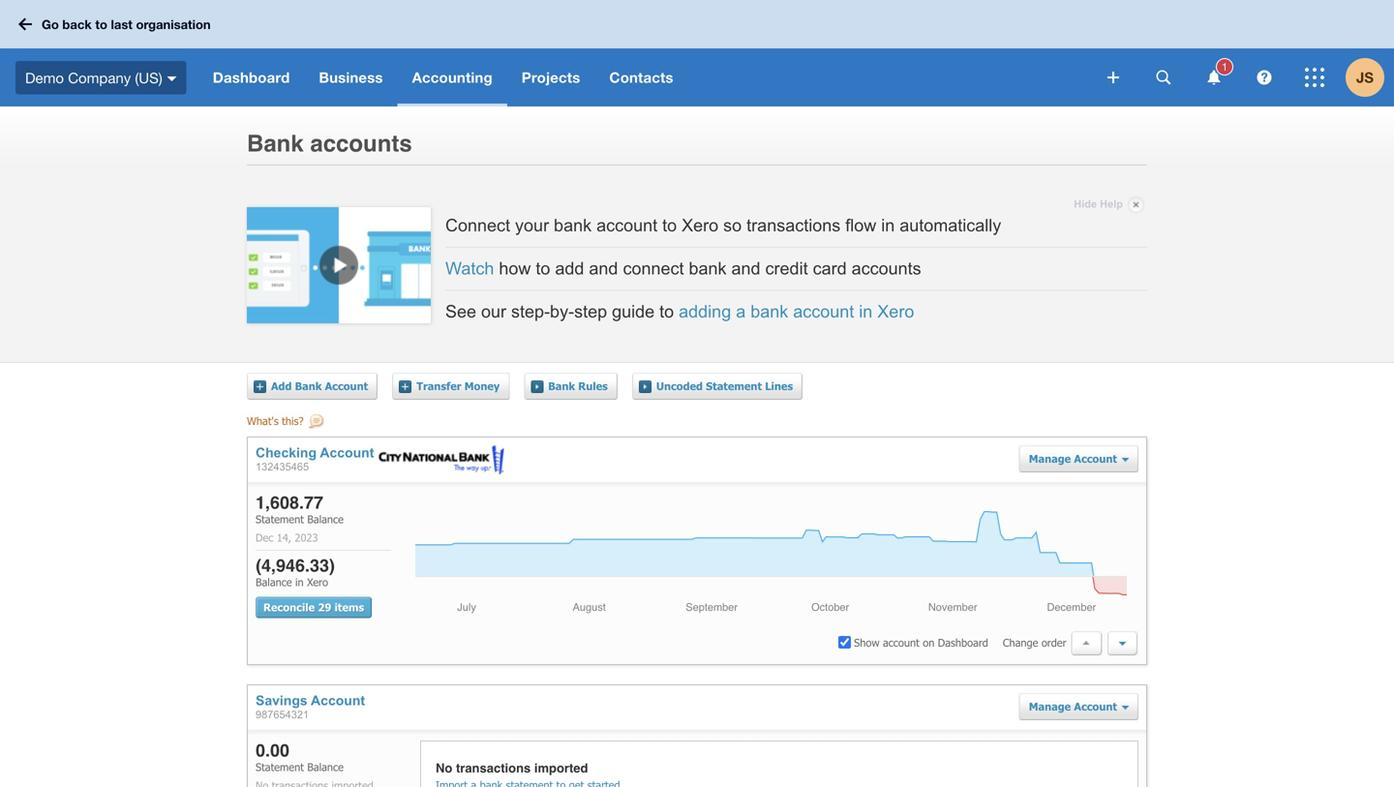 Task type: locate. For each thing, give the bounding box(es) containing it.
1 manage from the top
[[1029, 452, 1071, 465]]

0 horizontal spatial bank
[[554, 216, 592, 235]]

watch
[[446, 259, 494, 278]]

manage for 0.00
[[1029, 700, 1071, 713]]

bank up adding
[[689, 259, 727, 278]]

account
[[597, 216, 658, 235], [794, 302, 855, 321], [883, 636, 920, 649]]

in
[[882, 216, 895, 235], [859, 302, 873, 321], [295, 576, 304, 589]]

(4,946.33) balance in xero
[[256, 556, 335, 589]]

dashboard
[[213, 69, 290, 86], [938, 636, 989, 649]]

banner containing dashboard
[[0, 0, 1395, 107]]

company
[[68, 69, 131, 86]]

2 horizontal spatial bank
[[751, 302, 789, 321]]

1 vertical spatial statement
[[256, 513, 304, 526]]

0 horizontal spatial transactions
[[456, 761, 531, 776]]

and right the add
[[589, 259, 618, 278]]

flow
[[846, 216, 877, 235]]

balance up the 2023
[[307, 513, 344, 526]]

bank for bank rules
[[548, 379, 575, 393]]

1 horizontal spatial dashboard
[[938, 636, 989, 649]]

in up the reconcile on the left bottom of page
[[295, 576, 304, 589]]

watch how to add and connect bank and credit card accounts
[[446, 259, 922, 278]]

0 vertical spatial accounts
[[310, 130, 412, 157]]

uncoded statement lines link
[[639, 373, 803, 400]]

manage account
[[1029, 452, 1118, 465], [1029, 700, 1118, 713]]

js
[[1357, 69, 1374, 86]]

2 vertical spatial bank
[[751, 302, 789, 321]]

1 horizontal spatial account
[[794, 302, 855, 321]]

2 vertical spatial account
[[883, 636, 920, 649]]

uncoded statement lines
[[657, 379, 793, 393]]

statement
[[706, 379, 762, 393], [256, 513, 304, 526], [256, 761, 304, 774]]

projects
[[522, 69, 581, 86]]

what's this?
[[247, 414, 304, 427]]

bank left rules
[[548, 379, 575, 393]]

Show account on Dashboard checkbox
[[839, 636, 852, 649]]

account up connect
[[597, 216, 658, 235]]

0 vertical spatial xero
[[682, 216, 719, 235]]

statement for 1,608.77
[[256, 513, 304, 526]]

1 and from the left
[[589, 259, 618, 278]]

statement up 14,
[[256, 513, 304, 526]]

accounts
[[310, 130, 412, 157], [852, 259, 922, 278]]

2 manage account from the top
[[1029, 700, 1118, 713]]

transfer money link
[[399, 373, 510, 400]]

step
[[574, 302, 607, 321]]

bank right 'your'
[[554, 216, 592, 235]]

1 vertical spatial manage account
[[1029, 700, 1118, 713]]

1 vertical spatial bank
[[689, 259, 727, 278]]

2 svg image from the left
[[1258, 70, 1272, 85]]

js button
[[1346, 48, 1395, 107]]

checking account 132435465
[[256, 445, 374, 473]]

2 manage from the top
[[1029, 700, 1071, 713]]

1 vertical spatial manage
[[1029, 700, 1071, 713]]

2 and from the left
[[732, 259, 761, 278]]

1 vertical spatial account
[[794, 302, 855, 321]]

watch link
[[446, 259, 494, 278]]

2 horizontal spatial account
[[883, 636, 920, 649]]

2 vertical spatial in
[[295, 576, 304, 589]]

account down card
[[794, 302, 855, 321]]

1 vertical spatial balance
[[256, 576, 292, 589]]

1 horizontal spatial transactions
[[747, 216, 841, 235]]

1 svg image from the left
[[1208, 70, 1221, 85]]

svg image
[[1208, 70, 1221, 85], [1258, 70, 1272, 85]]

show account on dashboard
[[854, 636, 989, 649]]

statement down 987654321
[[256, 761, 304, 774]]

balance right 0.00
[[307, 761, 344, 774]]

balance inside 1,608.77 statement balance dec 14, 2023
[[307, 513, 344, 526]]

and
[[589, 259, 618, 278], [732, 259, 761, 278]]

balance inside 0.00 statement balance
[[307, 761, 344, 774]]

0 horizontal spatial svg image
[[1208, 70, 1221, 85]]

account
[[325, 379, 368, 393], [320, 445, 374, 460], [1075, 452, 1118, 465], [311, 693, 365, 708], [1075, 700, 1118, 713]]

0 vertical spatial manage
[[1029, 452, 1071, 465]]

order
[[1042, 636, 1067, 649]]

0 horizontal spatial accounts
[[310, 130, 412, 157]]

svg image
[[18, 18, 32, 31], [1306, 68, 1325, 87], [1157, 70, 1172, 85], [1108, 72, 1120, 83], [167, 76, 177, 81]]

demo
[[25, 69, 64, 86]]

0 horizontal spatial dashboard
[[213, 69, 290, 86]]

bank
[[247, 130, 304, 157], [295, 379, 322, 393], [548, 379, 575, 393]]

2 horizontal spatial in
[[882, 216, 895, 235]]

statement left lines
[[706, 379, 762, 393]]

0.00 statement balance
[[256, 741, 344, 774]]

change
[[1003, 636, 1039, 649]]

0 horizontal spatial account
[[597, 216, 658, 235]]

banner
[[0, 0, 1395, 107]]

to left last
[[95, 17, 107, 32]]

accounts down business popup button
[[310, 130, 412, 157]]

1 horizontal spatial accounts
[[852, 259, 922, 278]]

balance for 0.00
[[307, 761, 344, 774]]

2 vertical spatial balance
[[307, 761, 344, 774]]

bank right 'add'
[[295, 379, 322, 393]]

1 horizontal spatial svg image
[[1258, 70, 1272, 85]]

balance up the reconcile on the left bottom of page
[[256, 576, 292, 589]]

what's this? link
[[247, 414, 327, 432]]

change order
[[1003, 636, 1067, 649]]

by-
[[550, 302, 574, 321]]

0 vertical spatial transactions
[[747, 216, 841, 235]]

adding
[[679, 302, 731, 321]]

dashboard inside banner
[[213, 69, 290, 86]]

0 vertical spatial dashboard
[[213, 69, 290, 86]]

svg image right "1" at the right of the page
[[1258, 70, 1272, 85]]

statement inside 0.00 statement balance
[[256, 761, 304, 774]]

account left on
[[883, 636, 920, 649]]

transactions up credit
[[747, 216, 841, 235]]

1,608.77
[[256, 493, 324, 513]]

bank down dashboard link
[[247, 130, 304, 157]]

hide
[[1074, 198, 1098, 210]]

1 horizontal spatial in
[[859, 302, 873, 321]]

bank right a
[[751, 302, 789, 321]]

1
[[1222, 61, 1228, 73]]

0 horizontal spatial and
[[589, 259, 618, 278]]

2 vertical spatial statement
[[256, 761, 304, 774]]

0 horizontal spatial xero
[[307, 576, 328, 589]]

0 horizontal spatial in
[[295, 576, 304, 589]]

and left credit
[[732, 259, 761, 278]]

svg image left "1" at the right of the page
[[1208, 70, 1221, 85]]

help
[[1100, 198, 1124, 210]]

svg image inside the 1 popup button
[[1208, 70, 1221, 85]]

add bank account link
[[254, 373, 378, 400]]

svg image inside demo company (us) popup button
[[167, 76, 177, 81]]

2 vertical spatial xero
[[307, 576, 328, 589]]

last
[[111, 17, 133, 32]]

to left the add
[[536, 259, 551, 278]]

add bank account
[[271, 379, 368, 393]]

1 manage account from the top
[[1029, 452, 1118, 465]]

connect
[[623, 259, 684, 278]]

balance
[[307, 513, 344, 526], [256, 576, 292, 589], [307, 761, 344, 774]]

statement inside 1,608.77 statement balance dec 14, 2023
[[256, 513, 304, 526]]

1 horizontal spatial and
[[732, 259, 761, 278]]

in right flow
[[882, 216, 895, 235]]

statement for uncoded
[[706, 379, 762, 393]]

rules
[[579, 379, 608, 393]]

how
[[499, 259, 531, 278]]

bank
[[554, 216, 592, 235], [689, 259, 727, 278], [751, 302, 789, 321]]

in down flow
[[859, 302, 873, 321]]

987654321
[[256, 709, 309, 721]]

0 vertical spatial manage account
[[1029, 452, 1118, 465]]

your
[[515, 216, 549, 235]]

hide help link
[[1074, 193, 1145, 216]]

transfer money
[[417, 379, 500, 393]]

balance for 1,608.77
[[307, 513, 344, 526]]

manage account for 1,608.77
[[1029, 452, 1118, 465]]

to
[[95, 17, 107, 32], [663, 216, 677, 235], [536, 259, 551, 278], [660, 302, 674, 321]]

projects button
[[507, 48, 595, 107]]

bank inside add bank account link
[[295, 379, 322, 393]]

1 vertical spatial in
[[859, 302, 873, 321]]

0 vertical spatial in
[[882, 216, 895, 235]]

0 vertical spatial statement
[[706, 379, 762, 393]]

0 vertical spatial account
[[597, 216, 658, 235]]

account inside 'checking account 132435465'
[[320, 445, 374, 460]]

1 vertical spatial xero
[[878, 302, 915, 321]]

0 vertical spatial balance
[[307, 513, 344, 526]]

accounts down flow
[[852, 259, 922, 278]]

transactions right no at the left of the page
[[456, 761, 531, 776]]

1 vertical spatial dashboard
[[938, 636, 989, 649]]

reconcile 29 items
[[263, 601, 364, 614]]



Task type: describe. For each thing, give the bounding box(es) containing it.
contacts
[[610, 69, 674, 86]]

demo company (us) button
[[0, 48, 198, 107]]

so
[[724, 216, 742, 235]]

1 vertical spatial transactions
[[456, 761, 531, 776]]

statement for 0.00
[[256, 761, 304, 774]]

1,608.77 statement balance dec 14, 2023
[[256, 493, 344, 544]]

go back to last organisation link
[[12, 7, 222, 41]]

credit
[[766, 259, 808, 278]]

in inside (4,946.33) balance in xero
[[295, 576, 304, 589]]

bank rules link
[[531, 373, 618, 400]]

go back to last organisation
[[42, 17, 211, 32]]

back
[[62, 17, 92, 32]]

what's
[[247, 414, 279, 427]]

business button
[[305, 48, 398, 107]]

1 vertical spatial accounts
[[852, 259, 922, 278]]

accounting button
[[398, 48, 507, 107]]

guide
[[612, 302, 655, 321]]

hide help
[[1074, 198, 1124, 210]]

demo company (us)
[[25, 69, 162, 86]]

1 horizontal spatial xero
[[682, 216, 719, 235]]

no
[[436, 761, 453, 776]]

account inside the savings account 987654321
[[311, 693, 365, 708]]

automatically
[[900, 216, 1002, 235]]

1 horizontal spatial bank
[[689, 259, 727, 278]]

lines
[[765, 379, 793, 393]]

uncoded
[[657, 379, 703, 393]]

add
[[271, 379, 292, 393]]

see
[[446, 302, 477, 321]]

to inside go back to last organisation "link"
[[95, 17, 107, 32]]

on
[[923, 636, 935, 649]]

this?
[[282, 414, 304, 427]]

(us)
[[135, 69, 162, 86]]

2 horizontal spatial xero
[[878, 302, 915, 321]]

checking
[[256, 445, 317, 460]]

xero inside (4,946.33) balance in xero
[[307, 576, 328, 589]]

connect
[[446, 216, 510, 235]]

svg image inside go back to last organisation "link"
[[18, 18, 32, 31]]

card
[[813, 259, 847, 278]]

balance inside (4,946.33) balance in xero
[[256, 576, 292, 589]]

29
[[318, 601, 332, 614]]

to right "guide"
[[660, 302, 674, 321]]

manage for 1,608.77
[[1029, 452, 1071, 465]]

bank accounts
[[247, 130, 412, 157]]

items
[[335, 601, 364, 614]]

accounting
[[412, 69, 493, 86]]

0.00
[[256, 741, 290, 761]]

business
[[319, 69, 383, 86]]

bank rules
[[548, 379, 608, 393]]

see our step-by-step guide to adding a bank account in xero
[[446, 302, 915, 321]]

to up watch how to add and connect bank and credit card accounts at the top of page
[[663, 216, 677, 235]]

connect your bank account to xero so transactions flow in automatically
[[446, 216, 1002, 235]]

0 vertical spatial bank
[[554, 216, 592, 235]]

manage account for 0.00
[[1029, 700, 1118, 713]]

(4,946.33)
[[256, 556, 335, 576]]

savings
[[256, 693, 308, 708]]

2023
[[295, 531, 318, 544]]

14,
[[277, 531, 292, 544]]

dashboard link
[[198, 48, 305, 107]]

organisation
[[136, 17, 211, 32]]

a
[[736, 302, 746, 321]]

transfer
[[417, 379, 462, 393]]

reconcile
[[263, 601, 315, 614]]

132435465
[[256, 461, 309, 473]]

bank for bank accounts
[[247, 130, 304, 157]]

imported
[[535, 761, 588, 776]]

1 button
[[1195, 48, 1234, 107]]

add
[[555, 259, 584, 278]]

step-
[[511, 302, 550, 321]]

money
[[465, 379, 500, 393]]

show
[[854, 636, 880, 649]]

no transactions imported
[[436, 761, 588, 776]]

dec
[[256, 531, 273, 544]]

our
[[481, 302, 507, 321]]

contacts button
[[595, 48, 688, 107]]

go
[[42, 17, 59, 32]]

savings account 987654321
[[256, 693, 365, 721]]

adding a bank account in xero link
[[679, 302, 915, 321]]



Task type: vqa. For each thing, say whether or not it's contained in the screenshot.
middle "The"
no



